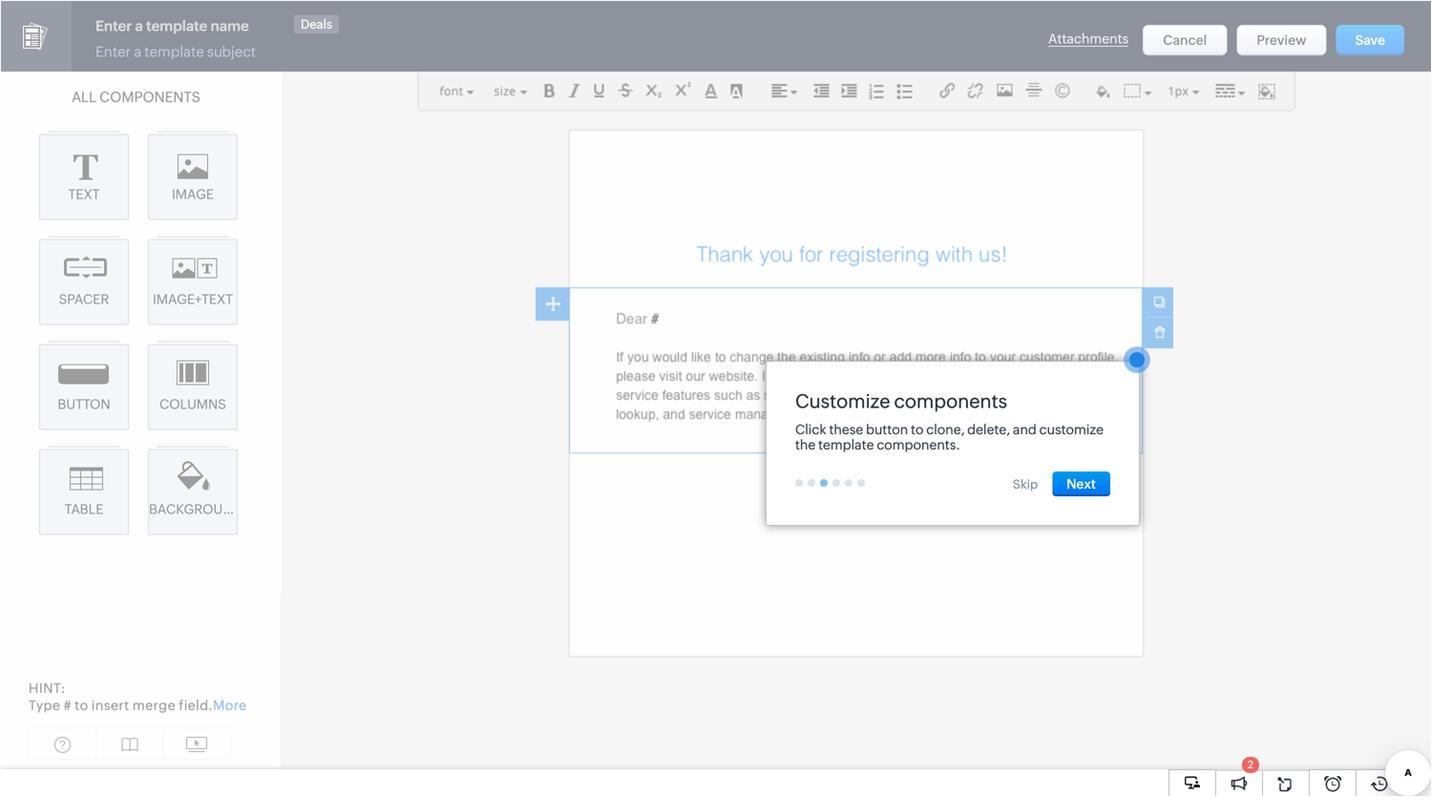 Task type: describe. For each thing, give the bounding box(es) containing it.
2
[[1248, 759, 1254, 771]]

customize
[[1040, 422, 1104, 437]]

next link
[[1053, 472, 1111, 497]]

click
[[796, 422, 827, 437]]

image
[[172, 187, 214, 202]]

and
[[1013, 422, 1037, 437]]

skip link
[[1013, 478, 1039, 492]]

button
[[58, 397, 110, 412]]

customize
[[796, 391, 891, 413]]

columns
[[160, 397, 226, 412]]

customize components click these button to clone, delete, and customize the template components.
[[796, 391, 1104, 453]]

components.
[[877, 437, 961, 453]]

delete,
[[968, 422, 1011, 437]]

save
[[1356, 27, 1386, 42]]

background
[[149, 502, 242, 517]]

template
[[819, 437, 874, 453]]

all
[[72, 89, 97, 106]]

spacer
[[59, 292, 109, 307]]

next
[[1067, 477, 1097, 492]]

spacer link
[[39, 239, 129, 325]]

image+text link
[[148, 239, 238, 325]]



Task type: locate. For each thing, give the bounding box(es) containing it.
columns link
[[148, 344, 238, 430]]

image+text
[[153, 292, 233, 307]]

Enter a template subject text field
[[91, 43, 282, 62]]

table
[[65, 502, 104, 517]]

background link
[[148, 449, 242, 535]]

these
[[830, 422, 864, 437]]

to
[[911, 422, 924, 437]]

Enter a template name text field
[[90, 14, 295, 34], [91, 15, 296, 38]]

all components
[[72, 89, 201, 106]]

table link
[[39, 449, 129, 535]]

skip
[[1013, 478, 1039, 492]]

button link
[[39, 344, 129, 430]]

components
[[895, 391, 1008, 413]]

button
[[866, 422, 909, 437]]

components
[[100, 89, 201, 106]]

image link
[[148, 134, 238, 220]]

None button
[[1147, 19, 1232, 50], [1239, 19, 1329, 50], [1143, 25, 1228, 55], [1237, 25, 1327, 55], [1337, 25, 1405, 55], [1147, 19, 1232, 50], [1239, 19, 1329, 50], [1143, 25, 1228, 55], [1237, 25, 1327, 55], [1337, 25, 1405, 55]]

clone,
[[927, 422, 965, 437]]

text link
[[39, 134, 129, 220]]

the
[[796, 437, 816, 453]]

attachments
[[1053, 24, 1133, 39], [1049, 31, 1129, 46]]

text
[[68, 187, 100, 202]]

deals
[[300, 16, 331, 31], [301, 17, 332, 32]]



Task type: vqa. For each thing, say whether or not it's contained in the screenshot.
Profile Icon at top right
no



